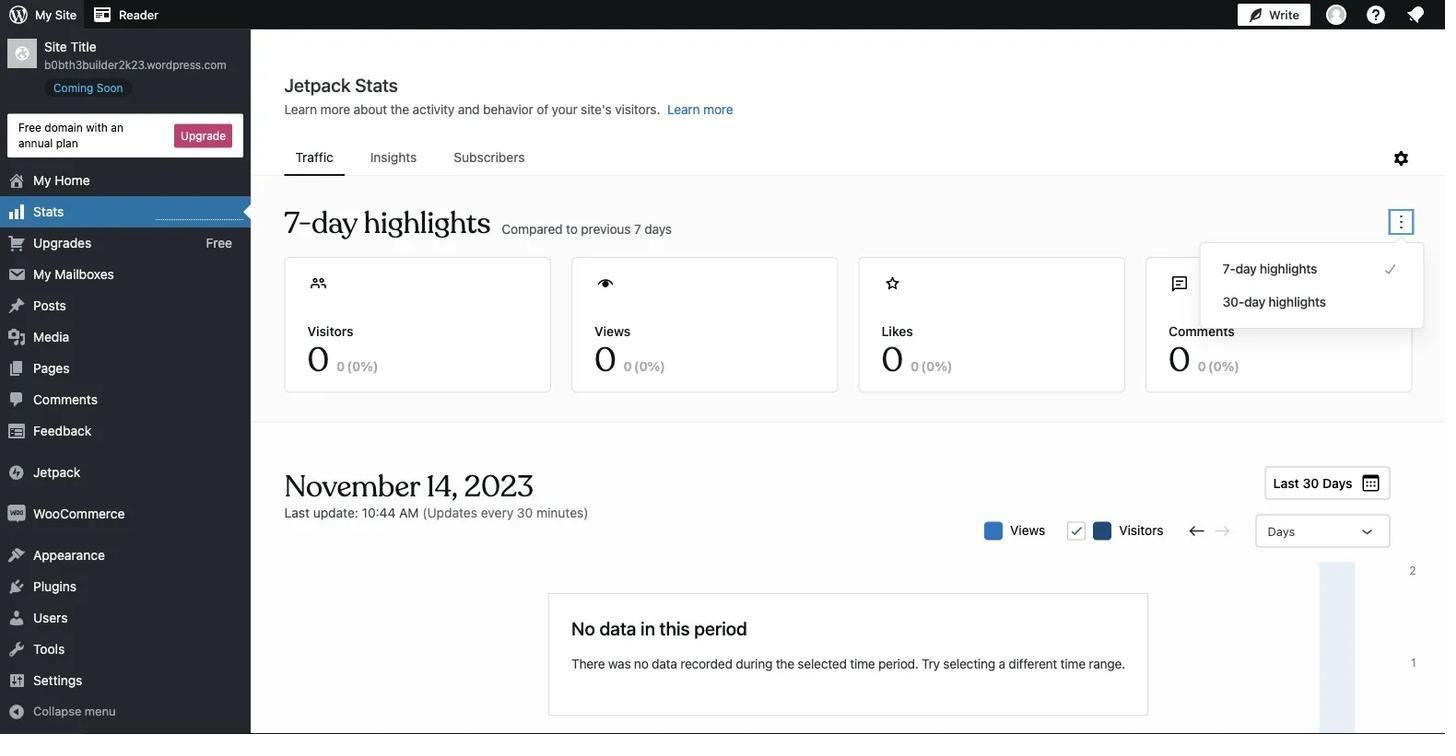 Task type: locate. For each thing, give the bounding box(es) containing it.
posts
[[33, 298, 66, 314]]

3 ( from the left
[[921, 359, 927, 374]]

0 vertical spatial comments
[[1169, 324, 1235, 339]]

1 vertical spatial 7-
[[1223, 261, 1236, 277]]

7-day highlights up the '30-day highlights'
[[1223, 261, 1318, 277]]

( inside visitors 0 0 ( 0 %)
[[347, 359, 352, 374]]

2 %) from the left
[[648, 359, 666, 374]]

0 vertical spatial views
[[595, 324, 631, 339]]

and
[[458, 102, 480, 117]]

visitors.
[[615, 102, 661, 117]]

subscribers
[[454, 150, 525, 165]]

free up annual plan
[[18, 121, 41, 134]]

( inside likes 0 0 ( 0 %)
[[921, 359, 927, 374]]

selected
[[798, 657, 847, 672]]

2 vertical spatial highlights
[[1269, 295, 1327, 310]]

comments
[[1169, 324, 1235, 339], [33, 392, 98, 408]]

site up title
[[55, 8, 77, 22]]

domain
[[45, 121, 83, 134]]

0 horizontal spatial 7-
[[284, 205, 312, 243]]

plugins
[[33, 580, 77, 595]]

1 %) from the left
[[361, 359, 379, 374]]

comments inside the "comments 0 0 ( 0 %)"
[[1169, 324, 1235, 339]]

0 vertical spatial my
[[35, 8, 52, 22]]

traffic
[[296, 150, 334, 165]]

0 horizontal spatial visitors
[[308, 324, 354, 339]]

30 up days dropdown button
[[1303, 476, 1320, 491]]

learn more
[[668, 102, 733, 117]]

7- up 30-
[[1223, 261, 1236, 277]]

4 ( from the left
[[1209, 359, 1214, 374]]

0 vertical spatial day
[[312, 205, 357, 243]]

different
[[1009, 657, 1058, 672]]

1 horizontal spatial free
[[206, 236, 232, 251]]

days
[[1323, 476, 1353, 491], [1268, 525, 1296, 538]]

4 %) from the left
[[1222, 359, 1240, 374]]

period
[[694, 618, 748, 639]]

0 vertical spatial img image
[[7, 464, 26, 482]]

1 horizontal spatial 7-
[[1223, 261, 1236, 277]]

with
[[86, 121, 108, 134]]

1 horizontal spatial 7-day highlights
[[1223, 261, 1318, 277]]

30 right every
[[517, 505, 533, 521]]

100,000 2 1
[[1374, 565, 1417, 670]]

day for 7-day highlights button
[[1236, 261, 1257, 277]]

day up 30-
[[1236, 261, 1257, 277]]

data right no
[[652, 657, 677, 672]]

subscribers link
[[443, 141, 536, 174]]

free domain with an annual plan
[[18, 121, 123, 150]]

feedback link
[[0, 416, 251, 447]]

site
[[55, 8, 77, 22], [44, 39, 67, 54]]

%) for comments 0 0 ( 0 %)
[[1222, 359, 1240, 374]]

0 horizontal spatial views
[[595, 324, 631, 339]]

( inside the "comments 0 0 ( 0 %)"
[[1209, 359, 1214, 374]]

the right during
[[776, 657, 795, 672]]

1 vertical spatial visitors
[[1120, 523, 1164, 538]]

my left home
[[33, 173, 51, 188]]

highlights
[[364, 205, 491, 243], [1260, 261, 1318, 277], [1269, 295, 1327, 310]]

likes 0 0 ( 0 %)
[[882, 324, 953, 382]]

2 ( from the left
[[634, 359, 639, 374]]

period.
[[879, 657, 919, 672]]

0 horizontal spatial last
[[284, 505, 310, 521]]

november
[[284, 468, 420, 506]]

highlights inside button
[[1260, 261, 1318, 277]]

1 horizontal spatial time
[[1061, 657, 1086, 672]]

day down 7-day highlights button
[[1245, 295, 1266, 310]]

the inside the jetpack stats learn more about the activity and behavior of your site's visitors. learn more
[[391, 102, 409, 117]]

0 vertical spatial free
[[18, 121, 41, 134]]

3 %) from the left
[[935, 359, 953, 374]]

highlights down insights link
[[364, 205, 491, 243]]

0 vertical spatial visitors
[[308, 324, 354, 339]]

posts link
[[0, 291, 251, 322]]

visitors inside visitors 0 0 ( 0 %)
[[308, 324, 354, 339]]

1 vertical spatial 7-day highlights
[[1223, 261, 1318, 277]]

1 vertical spatial site
[[44, 39, 67, 54]]

my profile image
[[1327, 5, 1347, 25]]

collapse menu link
[[0, 697, 251, 728]]

0 horizontal spatial data
[[600, 618, 637, 639]]

1 img image from the top
[[7, 464, 26, 482]]

free down highest hourly views 0 image
[[206, 236, 232, 251]]

day inside button
[[1245, 295, 1266, 310]]

days down last 30 days on the bottom of the page
[[1268, 525, 1296, 538]]

0 horizontal spatial 7-day highlights
[[284, 205, 491, 243]]

highlights for 30-day highlights button
[[1269, 295, 1327, 310]]

0 horizontal spatial 30
[[517, 505, 533, 521]]

day inside button
[[1236, 261, 1257, 277]]

coming
[[53, 81, 94, 94]]

14,
[[427, 468, 458, 506]]

jetpack stats
[[284, 74, 398, 95]]

(updates
[[423, 505, 478, 521]]

woocommerce link
[[0, 499, 251, 530]]

free inside free domain with an annual plan
[[18, 121, 41, 134]]

0 horizontal spatial comments
[[33, 392, 98, 408]]

stats link
[[0, 196, 251, 228]]

7- down the traffic link
[[284, 205, 312, 243]]

%) inside visitors 0 0 ( 0 %)
[[361, 359, 379, 374]]

7-day highlights
[[284, 205, 491, 243], [1223, 261, 1318, 277]]

manage your notifications image
[[1405, 4, 1427, 26]]

menu
[[284, 141, 1391, 176]]

time left period.
[[850, 657, 875, 672]]

0 vertical spatial 7-
[[284, 205, 312, 243]]

comments down 30-
[[1169, 324, 1235, 339]]

comments inside comments 'link'
[[33, 392, 98, 408]]

img image inside jetpack "link"
[[7, 464, 26, 482]]

1 horizontal spatial views
[[1011, 523, 1046, 538]]

img image
[[7, 464, 26, 482], [7, 505, 26, 524]]

appearance
[[33, 548, 105, 563]]

day down the traffic link
[[312, 205, 357, 243]]

2 time from the left
[[1061, 657, 1086, 672]]

7-
[[284, 205, 312, 243], [1223, 261, 1236, 277]]

( inside views 0 0 ( 0 %)
[[634, 359, 639, 374]]

1 vertical spatial the
[[776, 657, 795, 672]]

%) for likes 0 0 ( 0 %)
[[935, 359, 953, 374]]

%) inside the "comments 0 0 ( 0 %)"
[[1222, 359, 1240, 374]]

compared
[[502, 221, 563, 237]]

plugins link
[[0, 572, 251, 603]]

1 horizontal spatial comments
[[1169, 324, 1235, 339]]

1 horizontal spatial 30
[[1303, 476, 1320, 491]]

1 vertical spatial highlights
[[1260, 261, 1318, 277]]

highlights up the '30-day highlights'
[[1260, 261, 1318, 277]]

1 ( from the left
[[347, 359, 352, 374]]

last inside november 14, 2023 last update: 10:44 am (updates every 30 minutes)
[[284, 505, 310, 521]]

last up days dropdown button
[[1274, 476, 1300, 491]]

7- inside jetpack stats main content
[[284, 205, 312, 243]]

my left reader link
[[35, 8, 52, 22]]

title
[[71, 39, 96, 54]]

None checkbox
[[1068, 522, 1086, 541]]

jetpack stats learn more about the activity and behavior of your site's visitors. learn more
[[284, 74, 733, 117]]

comments up the feedback at the left of page
[[33, 392, 98, 408]]

0 vertical spatial 30
[[1303, 476, 1320, 491]]

a
[[999, 657, 1006, 672]]

img image left "jetpack"
[[7, 464, 26, 482]]

my for my mailboxes
[[33, 267, 51, 282]]

1 vertical spatial data
[[652, 657, 677, 672]]

jetpack stats main content
[[252, 73, 1446, 735]]

1 vertical spatial comments
[[33, 392, 98, 408]]

2 vertical spatial my
[[33, 267, 51, 282]]

1 horizontal spatial visitors
[[1120, 523, 1164, 538]]

highest hourly views 0 image
[[156, 208, 243, 220]]

site title b0bth3builder2k23.wordpress.com
[[44, 39, 227, 71]]

was
[[608, 657, 631, 672]]

last
[[1274, 476, 1300, 491], [284, 505, 310, 521]]

site left title
[[44, 39, 67, 54]]

0 horizontal spatial the
[[391, 102, 409, 117]]

free
[[18, 121, 41, 134], [206, 236, 232, 251]]

this
[[660, 618, 690, 639]]

no
[[572, 618, 595, 639]]

1 vertical spatial last
[[284, 505, 310, 521]]

comments link
[[0, 385, 251, 416]]

time left range.
[[1061, 657, 1086, 672]]

1 vertical spatial 30
[[517, 505, 533, 521]]

annual plan
[[18, 137, 78, 150]]

highlights down 7-day highlights button
[[1269, 295, 1327, 310]]

img image left woocommerce
[[7, 505, 26, 524]]

views 0 0 ( 0 %)
[[595, 324, 666, 382]]

2 img image from the top
[[7, 505, 26, 524]]

my up posts
[[33, 267, 51, 282]]

my inside 'link'
[[33, 267, 51, 282]]

the right about
[[391, 102, 409, 117]]

%) inside views 0 0 ( 0 %)
[[648, 359, 666, 374]]

2
[[1410, 565, 1417, 578]]

no
[[634, 657, 649, 672]]

0 vertical spatial last
[[1274, 476, 1300, 491]]

views inside views 0 0 ( 0 %)
[[595, 324, 631, 339]]

pages link
[[0, 353, 251, 385]]

0 vertical spatial 7-day highlights
[[284, 205, 491, 243]]

1 horizontal spatial days
[[1323, 476, 1353, 491]]

0
[[308, 340, 329, 382], [595, 340, 617, 382], [882, 340, 904, 382], [1169, 340, 1191, 382], [337, 359, 345, 374], [352, 359, 361, 374], [624, 359, 632, 374], [639, 359, 648, 374], [911, 359, 920, 374], [927, 359, 935, 374], [1198, 359, 1207, 374], [1214, 359, 1222, 374]]

0 horizontal spatial days
[[1268, 525, 1296, 538]]

0 horizontal spatial free
[[18, 121, 41, 134]]

my mailboxes link
[[0, 259, 251, 291]]

the
[[391, 102, 409, 117], [776, 657, 795, 672]]

img image inside woocommerce 'link'
[[7, 505, 26, 524]]

( for visitors 0 0 ( 0 %)
[[347, 359, 352, 374]]

0 vertical spatial highlights
[[364, 205, 491, 243]]

0 vertical spatial the
[[391, 102, 409, 117]]

behavior
[[483, 102, 534, 117]]

during
[[736, 657, 773, 672]]

menu containing traffic
[[284, 141, 1391, 176]]

days button
[[1256, 515, 1391, 548]]

comments for comments
[[33, 392, 98, 408]]

1 vertical spatial views
[[1011, 523, 1046, 538]]

tooltip
[[1191, 233, 1425, 329]]

about
[[354, 102, 387, 117]]

last left update:
[[284, 505, 310, 521]]

1 vertical spatial free
[[206, 236, 232, 251]]

0 vertical spatial site
[[55, 8, 77, 22]]

1 vertical spatial img image
[[7, 505, 26, 524]]

1 vertical spatial my
[[33, 173, 51, 188]]

tools link
[[0, 634, 251, 666]]

1 horizontal spatial last
[[1274, 476, 1300, 491]]

0 vertical spatial days
[[1323, 476, 1353, 491]]

days up days dropdown button
[[1323, 476, 1353, 491]]

1 vertical spatial days
[[1268, 525, 1296, 538]]

0 horizontal spatial time
[[850, 657, 875, 672]]

%) inside likes 0 0 ( 0 %)
[[935, 359, 953, 374]]

data left in
[[600, 618, 637, 639]]

highlights inside button
[[1269, 295, 1327, 310]]

free for free domain with an annual plan
[[18, 121, 41, 134]]

mailboxes
[[55, 267, 114, 282]]

30 inside button
[[1303, 476, 1320, 491]]

days inside button
[[1323, 476, 1353, 491]]

1 vertical spatial day
[[1236, 261, 1257, 277]]

1 horizontal spatial the
[[776, 657, 795, 672]]

2 vertical spatial day
[[1245, 295, 1266, 310]]

7-day highlights down insights link
[[284, 205, 491, 243]]

b0bth3builder2k23.wordpress.com
[[44, 58, 227, 71]]

an
[[111, 121, 123, 134]]

help image
[[1366, 4, 1388, 26]]



Task type: describe. For each thing, give the bounding box(es) containing it.
traffic link
[[284, 141, 345, 174]]

views for views 0 0 ( 0 %)
[[595, 324, 631, 339]]

my site link
[[0, 0, 84, 30]]

selecting
[[944, 657, 996, 672]]

( for views 0 0 ( 0 %)
[[634, 359, 639, 374]]

home
[[55, 173, 90, 188]]

jetpack
[[33, 465, 80, 480]]

my site
[[35, 8, 77, 22]]

0 vertical spatial data
[[600, 618, 637, 639]]

my for my site
[[35, 8, 52, 22]]

none checkbox inside jetpack stats main content
[[1068, 522, 1086, 541]]

november 14, 2023 last update: 10:44 am (updates every 30 minutes)
[[284, 468, 589, 521]]

site inside site title b0bth3builder2k23.wordpress.com
[[44, 39, 67, 54]]

your
[[552, 102, 578, 117]]

previous
[[581, 221, 631, 237]]

visitors for visitors
[[1120, 523, 1164, 538]]

there was no data recorded during the selected time period. try selecting a different time range.
[[572, 657, 1126, 672]]

7-day highlights inside jetpack stats main content
[[284, 205, 491, 243]]

there
[[572, 657, 605, 672]]

30-
[[1223, 295, 1245, 310]]

10:44
[[362, 505, 396, 521]]

reader link
[[84, 0, 166, 30]]

%) for views 0 0 ( 0 %)
[[648, 359, 666, 374]]

tools
[[33, 642, 65, 658]]

highlights inside jetpack stats main content
[[364, 205, 491, 243]]

1 time from the left
[[850, 657, 875, 672]]

day inside jetpack stats main content
[[312, 205, 357, 243]]

compared to previous 7 days
[[502, 221, 672, 237]]

last 30 days
[[1274, 476, 1353, 491]]

tooltip containing 7-day highlights
[[1191, 233, 1425, 329]]

100,000
[[1374, 565, 1417, 578]]

last 30 days button
[[1266, 467, 1391, 500]]

img image for jetpack
[[7, 464, 26, 482]]

appearance link
[[0, 540, 251, 572]]

comments 0 0 ( 0 %)
[[1169, 324, 1240, 382]]

7-day highlights inside button
[[1223, 261, 1318, 277]]

write link
[[1238, 0, 1311, 30]]

try
[[922, 657, 940, 672]]

more
[[321, 102, 350, 117]]

collapse menu
[[33, 705, 116, 719]]

of
[[537, 102, 549, 117]]

days
[[645, 221, 672, 237]]

30-day highlights button
[[1223, 291, 1402, 314]]

range.
[[1089, 657, 1126, 672]]

pages
[[33, 361, 70, 376]]

media link
[[0, 322, 251, 353]]

menu inside jetpack stats main content
[[284, 141, 1391, 176]]

update:
[[313, 505, 359, 521]]

my home
[[33, 173, 90, 188]]

day for 30-day highlights button
[[1245, 295, 1266, 310]]

7-day highlights button
[[1223, 258, 1402, 280]]

woocommerce
[[33, 507, 125, 522]]

learn more link
[[668, 102, 733, 117]]

reader
[[119, 8, 159, 22]]

in
[[641, 618, 656, 639]]

%) for visitors 0 0 ( 0 %)
[[361, 359, 379, 374]]

30 inside november 14, 2023 last update: 10:44 am (updates every 30 minutes)
[[517, 505, 533, 521]]

feedback
[[33, 424, 91, 439]]

days inside dropdown button
[[1268, 525, 1296, 538]]

settings
[[33, 674, 82, 689]]

upgrades
[[33, 236, 91, 251]]

users
[[33, 611, 68, 626]]

7- inside button
[[1223, 261, 1236, 277]]

visitors 0 0 ( 0 %)
[[308, 324, 379, 382]]

upgrade button
[[174, 124, 232, 148]]

coming soon
[[53, 81, 123, 94]]

write
[[1270, 8, 1300, 22]]

( for likes 0 0 ( 0 %)
[[921, 359, 927, 374]]

1 horizontal spatial data
[[652, 657, 677, 672]]

comments for comments 0 0 ( 0 %)
[[1169, 324, 1235, 339]]

collapse
[[33, 705, 81, 719]]

site inside the 'my site' link
[[55, 8, 77, 22]]

every
[[481, 505, 514, 521]]

my for my home
[[33, 173, 51, 188]]

visitors for visitors 0 0 ( 0 %)
[[308, 324, 354, 339]]

highlights for 7-day highlights button
[[1260, 261, 1318, 277]]

jetpack link
[[0, 457, 251, 489]]

2023
[[465, 468, 534, 506]]

minutes)
[[537, 505, 589, 521]]

soon
[[97, 81, 123, 94]]

free for free
[[206, 236, 232, 251]]

insights
[[370, 150, 417, 165]]

menu
[[85, 705, 116, 719]]

30-day highlights
[[1223, 295, 1327, 310]]

media
[[33, 330, 69, 345]]

to
[[566, 221, 578, 237]]

users link
[[0, 603, 251, 634]]

likes
[[882, 324, 914, 339]]

activity
[[413, 102, 455, 117]]

views for views
[[1011, 523, 1046, 538]]

img image for woocommerce
[[7, 505, 26, 524]]

upgrade
[[181, 129, 226, 142]]

( for comments 0 0 ( 0 %)
[[1209, 359, 1214, 374]]

last inside button
[[1274, 476, 1300, 491]]

stats
[[33, 204, 64, 220]]

1
[[1412, 657, 1417, 670]]

my mailboxes
[[33, 267, 114, 282]]

learn
[[284, 102, 317, 117]]

no data in this period
[[572, 618, 748, 639]]

am
[[399, 505, 419, 521]]



Task type: vqa. For each thing, say whether or not it's contained in the screenshot.
domains
no



